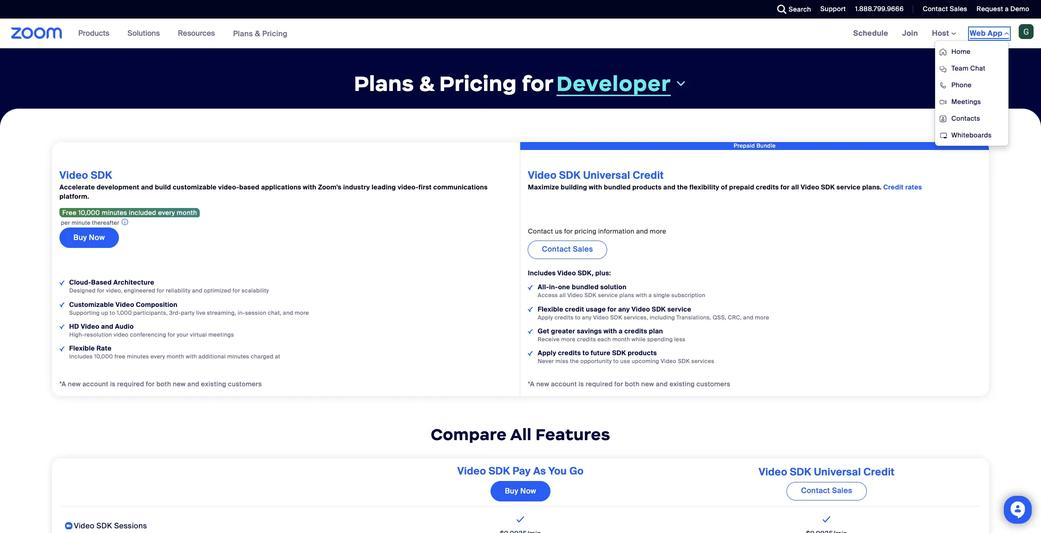 Task type: locate. For each thing, give the bounding box(es) containing it.
account
[[82, 380, 108, 388], [551, 380, 577, 388]]

contact sales for contact us for pricing information and more
[[542, 245, 593, 254]]

profile picture image
[[1019, 24, 1034, 39]]

include image for customizable
[[59, 303, 65, 308]]

meetings navigation
[[846, 19, 1041, 146]]

*a
[[59, 380, 66, 388], [528, 380, 535, 388]]

plans inside product information 'navigation'
[[233, 29, 253, 38]]

1 *a new account is required for both new and existing customers from the left
[[59, 380, 262, 388]]

2 horizontal spatial contact sales
[[923, 5, 967, 13]]

cell
[[368, 511, 674, 533], [674, 511, 980, 533]]

0 horizontal spatial buy
[[73, 233, 87, 243]]

1 video- from the left
[[218, 183, 239, 192]]

web
[[970, 28, 986, 38]]

plans for plans & pricing
[[233, 29, 253, 38]]

buy down the video sdk pay as you go
[[505, 487, 518, 496]]

0 vertical spatial bundled
[[604, 183, 631, 192]]

supporting
[[69, 309, 100, 317]]

now down the 'per minute thereafter'
[[89, 233, 105, 243]]

opportunity
[[580, 358, 612, 365]]

1 vertical spatial &
[[419, 70, 434, 97]]

1 vertical spatial products
[[628, 349, 657, 357]]

your
[[177, 331, 189, 339]]

1 vertical spatial buy now link
[[490, 481, 551, 502]]

1 required from the left
[[117, 380, 144, 388]]

rates
[[905, 183, 922, 192]]

*a new account is required for both new and existing customers down flexible rate includes 10,000 free minutes every month with additional minutes charged at
[[59, 380, 262, 388]]

video inside video sdk accelerate development and build customizable video-based applications with zoom's industry leading video-first communications platform.
[[59, 169, 88, 182]]

1 horizontal spatial *a new account is required for both new and existing customers
[[528, 380, 730, 388]]

0 horizontal spatial flexible
[[69, 344, 95, 353]]

month inside get greater savings with a  credits plan receive more credits each month while spending less
[[613, 336, 630, 343]]

contact sales down video sdk universal credit
[[801, 486, 852, 496]]

buy now down the 'per minute thereafter'
[[73, 233, 105, 243]]

video- right leading
[[398, 183, 419, 192]]

less
[[674, 336, 686, 343]]

every inside flexible rate includes 10,000 free minutes every month with additional minutes charged at
[[151, 353, 165, 360]]

virtual
[[190, 331, 207, 339]]

products inside video sdk universal credit maximize building with bundled products and the flexibility of prepaid credits for all video sdk service plans. credit rates
[[632, 183, 662, 192]]

bundled down "sdk,"
[[572, 283, 599, 291]]

0 vertical spatial buy
[[73, 233, 87, 243]]

credit for video sdk universal credit maximize building with bundled products and the flexibility of prepaid credits for all video sdk service plans. credit rates
[[633, 169, 664, 182]]

0 vertical spatial universal
[[583, 169, 630, 182]]

a left single
[[649, 292, 652, 299]]

contact down video sdk universal credit
[[801, 486, 830, 496]]

in-
[[549, 283, 558, 291], [238, 309, 245, 317]]

free 10,000 minutes included every month
[[62, 209, 197, 217]]

month down 'customizable'
[[177, 209, 197, 217]]

include image for cloud-
[[59, 281, 65, 286]]

1 vertical spatial buy now
[[505, 487, 536, 496]]

month
[[177, 209, 197, 217], [613, 336, 630, 343], [167, 353, 184, 360]]

required down opportunity at the bottom of page
[[586, 380, 613, 388]]

1 horizontal spatial account
[[551, 380, 577, 388]]

sales down video sdk universal credit
[[832, 486, 852, 496]]

sessions image
[[65, 522, 72, 530]]

0 horizontal spatial video-
[[218, 183, 239, 192]]

1 horizontal spatial buy now link
[[490, 481, 551, 502]]

apply up never
[[538, 349, 556, 357]]

1 horizontal spatial video-
[[398, 183, 419, 192]]

0 horizontal spatial buy now
[[73, 233, 105, 243]]

include image left "cloud-"
[[59, 281, 65, 286]]

is
[[110, 380, 115, 388], [579, 380, 584, 388]]

both
[[156, 380, 171, 388], [625, 380, 640, 388]]

use
[[620, 358, 630, 365]]

credit inside application
[[864, 466, 895, 479]]

0 horizontal spatial universal
[[583, 169, 630, 182]]

1,000
[[117, 309, 132, 317]]

and right crc,
[[743, 314, 754, 321]]

*a new account is required for both new and existing customers down use
[[528, 380, 730, 388]]

1 horizontal spatial plans
[[354, 70, 414, 97]]

a up apply credits to future sdk products never miss the opportunity to use upcoming video sdk services
[[619, 327, 623, 335]]

bundled
[[604, 183, 631, 192], [572, 283, 599, 291]]

1 horizontal spatial a
[[649, 292, 652, 299]]

1 vertical spatial service
[[598, 292, 618, 299]]

credit rates link
[[883, 183, 922, 192]]

a left demo
[[1005, 5, 1009, 13]]

account down miss
[[551, 380, 577, 388]]

and left flexibility at the top of page
[[663, 183, 676, 192]]

with up each
[[604, 327, 617, 335]]

future
[[591, 349, 610, 357]]

existing down additional
[[201, 380, 226, 388]]

request a demo
[[977, 5, 1030, 13]]

every right included
[[158, 209, 175, 217]]

with right plans
[[636, 292, 647, 299]]

build
[[155, 183, 171, 192]]

main content
[[0, 19, 1041, 533]]

1 both from the left
[[156, 380, 171, 388]]

1 vertical spatial now
[[520, 487, 536, 496]]

10,000 up the 'per minute thereafter'
[[78, 209, 100, 217]]

pricing inside product information 'navigation'
[[262, 29, 288, 38]]

1 vertical spatial 10,000
[[94, 353, 113, 360]]

each
[[598, 336, 611, 343]]

plans & pricing for
[[354, 70, 554, 97]]

1 vertical spatial bundled
[[572, 283, 599, 291]]

video inside all-in-one bundled solution access all video sdk service plans with a single subscription
[[567, 292, 583, 299]]

1 vertical spatial contact sales
[[542, 245, 593, 254]]

per minute thereafter application
[[59, 218, 513, 228]]

2 vertical spatial include image
[[528, 351, 533, 356]]

0 horizontal spatial account
[[82, 380, 108, 388]]

1 horizontal spatial buy now
[[505, 487, 536, 496]]

buy now link down the 'per minute thereafter'
[[59, 228, 119, 248]]

1 horizontal spatial buy
[[505, 487, 518, 496]]

1 horizontal spatial sales
[[832, 486, 852, 496]]

0 horizontal spatial sales
[[573, 245, 593, 254]]

contact sales link inside application
[[787, 482, 867, 501]]

customizable
[[69, 300, 114, 309]]

now inside application
[[520, 487, 536, 496]]

sales up host dropdown button
[[950, 5, 967, 13]]

0 horizontal spatial included image
[[514, 514, 527, 526]]

flexible inside flexible credit usage for any video sdk service apply credits to any video sdk services, including translations, qss, crc, and more
[[538, 305, 563, 313]]

a
[[1005, 5, 1009, 13], [649, 292, 652, 299], [619, 327, 623, 335]]

flexible inside flexible rate includes 10,000 free minutes every month with additional minutes charged at
[[69, 344, 95, 353]]

for
[[522, 70, 554, 97], [781, 183, 790, 192], [564, 227, 573, 236], [97, 287, 105, 295], [157, 287, 164, 295], [233, 287, 240, 295], [607, 305, 617, 313], [168, 331, 175, 339], [146, 380, 155, 388], [614, 380, 623, 388]]

a inside all-in-one bundled solution access all video sdk service plans with a single subscription
[[649, 292, 652, 299]]

contact inside application
[[801, 486, 830, 496]]

any down plans
[[618, 305, 630, 313]]

month down your
[[167, 353, 184, 360]]

bundled right building
[[604, 183, 631, 192]]

customers down services
[[697, 380, 730, 388]]

contact sales
[[923, 5, 967, 13], [542, 245, 593, 254], [801, 486, 852, 496]]

video sdk pay as you go
[[457, 465, 584, 478]]

0 vertical spatial pricing
[[262, 29, 288, 38]]

whiteboards
[[951, 131, 992, 139]]

0 vertical spatial credit
[[633, 169, 664, 182]]

2 apply from the top
[[538, 349, 556, 357]]

1 vertical spatial the
[[570, 358, 579, 365]]

plans for plans & pricing for
[[354, 70, 414, 97]]

in- up the access
[[549, 283, 558, 291]]

developer button
[[556, 70, 687, 97]]

flexible down high-
[[69, 344, 95, 353]]

0 horizontal spatial existing
[[201, 380, 226, 388]]

buy down the minute
[[73, 233, 87, 243]]

month right each
[[613, 336, 630, 343]]

1 vertical spatial a
[[649, 292, 652, 299]]

0 vertical spatial every
[[158, 209, 175, 217]]

3rd-
[[169, 309, 181, 317]]

plan
[[649, 327, 663, 335]]

0 vertical spatial include image
[[528, 307, 533, 312]]

information
[[598, 227, 635, 236]]

account down rate
[[82, 380, 108, 388]]

the inside video sdk universal credit maximize building with bundled products and the flexibility of prepaid credits for all video sdk service plans. credit rates
[[677, 183, 688, 192]]

video- right 'customizable'
[[218, 183, 239, 192]]

include image left all-
[[528, 285, 533, 290]]

and up resolution at the bottom left of the page
[[101, 322, 113, 331]]

banner
[[0, 19, 1041, 146]]

2 new from the left
[[173, 380, 186, 388]]

1 vertical spatial pricing
[[439, 70, 517, 97]]

includes down high-
[[69, 353, 93, 360]]

2 vertical spatial a
[[619, 327, 623, 335]]

credit
[[633, 169, 664, 182], [883, 183, 904, 192], [864, 466, 895, 479]]

buy for leftmost buy now link
[[73, 233, 87, 243]]

application
[[61, 459, 980, 533]]

1 horizontal spatial both
[[625, 380, 640, 388]]

1 horizontal spatial included image
[[821, 514, 833, 526]]

buy now link down the video sdk pay as you go
[[490, 481, 551, 502]]

prepaid bundle
[[734, 142, 776, 150]]

contact sales link
[[916, 0, 970, 19], [923, 5, 967, 13], [528, 241, 607, 259], [787, 482, 867, 501]]

1 cell from the left
[[368, 511, 674, 533]]

0 vertical spatial the
[[677, 183, 688, 192]]

service left plans. at the right
[[837, 183, 861, 192]]

contact
[[923, 5, 948, 13], [528, 227, 553, 236], [542, 245, 571, 254], [801, 486, 830, 496]]

2 customers from the left
[[697, 380, 730, 388]]

phone link
[[935, 77, 1009, 93]]

1 vertical spatial includes
[[69, 353, 93, 360]]

1.888.799.9666 button
[[848, 0, 906, 19], [855, 5, 904, 13]]

0 horizontal spatial service
[[598, 292, 618, 299]]

compare all features element
[[52, 425, 989, 445]]

more right chat,
[[295, 309, 309, 317]]

to up opportunity at the bottom of page
[[583, 349, 589, 357]]

more right crc,
[[755, 314, 769, 321]]

includes up all-
[[528, 269, 556, 278]]

new
[[68, 380, 81, 388], [173, 380, 186, 388], [536, 380, 549, 388], [641, 380, 654, 388]]

buy now inside application
[[505, 487, 536, 496]]

based
[[239, 183, 259, 192]]

0 vertical spatial products
[[632, 183, 662, 192]]

with left additional
[[186, 353, 197, 360]]

1 horizontal spatial customers
[[697, 380, 730, 388]]

2 vertical spatial credit
[[864, 466, 895, 479]]

include image
[[528, 307, 533, 312], [59, 325, 65, 330], [528, 351, 533, 356]]

usage
[[586, 305, 606, 313]]

the right miss
[[570, 358, 579, 365]]

meetings link
[[935, 93, 1009, 110]]

pricing for plans & pricing for
[[439, 70, 517, 97]]

more inside customizable video composition supporting up to 1,000 participants, 3rd-party live streaming, in-session chat, and more
[[295, 309, 309, 317]]

for inside video sdk universal credit maximize building with bundled products and the flexibility of prepaid credits for all video sdk service plans. credit rates
[[781, 183, 790, 192]]

4 new from the left
[[641, 380, 654, 388]]

existing down services
[[670, 380, 695, 388]]

0 vertical spatial apply
[[538, 314, 553, 321]]

outer image
[[939, 121, 947, 129]]

resources button
[[178, 19, 219, 48]]

video inside hd video and audio high-resolution video conferencing for your virtual meetings
[[81, 322, 99, 331]]

buy now down the video sdk pay as you go
[[505, 487, 536, 496]]

and left build
[[141, 183, 153, 192]]

service down solution
[[598, 292, 618, 299]]

1 horizontal spatial *a
[[528, 380, 535, 388]]

host button
[[932, 28, 956, 38]]

minutes right free on the left bottom
[[127, 353, 149, 360]]

more down the greater in the bottom of the page
[[561, 336, 575, 343]]

1 horizontal spatial includes
[[528, 269, 556, 278]]

development
[[97, 183, 139, 192]]

1 vertical spatial universal
[[814, 466, 861, 479]]

1 is from the left
[[110, 380, 115, 388]]

request a demo link
[[970, 0, 1041, 19], [977, 5, 1030, 13]]

receive
[[538, 336, 560, 343]]

1 vertical spatial month
[[613, 336, 630, 343]]

10,000 down rate
[[94, 353, 113, 360]]

plans & pricing link
[[233, 29, 288, 38], [233, 29, 288, 38]]

required down free on the left bottom
[[117, 380, 144, 388]]

include image left "get"
[[528, 329, 533, 334]]

contact sales up host dropdown button
[[923, 5, 967, 13]]

in- inside customizable video composition supporting up to 1,000 participants, 3rd-party live streaming, in-session chat, and more
[[238, 309, 245, 317]]

0 horizontal spatial is
[[110, 380, 115, 388]]

free
[[114, 353, 125, 360]]

contact down us
[[542, 245, 571, 254]]

1 vertical spatial every
[[151, 353, 165, 360]]

compare
[[431, 425, 507, 445]]

service down subscription
[[667, 305, 691, 313]]

0 horizontal spatial now
[[89, 233, 105, 243]]

1 horizontal spatial all
[[791, 183, 799, 192]]

1 horizontal spatial &
[[419, 70, 434, 97]]

include image left customizable
[[59, 303, 65, 308]]

0 vertical spatial flexible
[[538, 305, 563, 313]]

credits inside flexible credit usage for any video sdk service apply credits to any video sdk services, including translations, qss, crc, and more
[[555, 314, 574, 321]]

credits inside video sdk universal credit maximize building with bundled products and the flexibility of prepaid credits for all video sdk service plans. credit rates
[[756, 183, 779, 192]]

sales down pricing
[[573, 245, 593, 254]]

1 apply from the top
[[538, 314, 553, 321]]

2 horizontal spatial service
[[837, 183, 861, 192]]

1 vertical spatial flexible
[[69, 344, 95, 353]]

every
[[158, 209, 175, 217], [151, 353, 165, 360]]

every down conferencing
[[151, 353, 165, 360]]

to right up
[[110, 309, 115, 317]]

1 horizontal spatial existing
[[670, 380, 695, 388]]

0 vertical spatial service
[[837, 183, 861, 192]]

access
[[538, 292, 558, 299]]

0 vertical spatial a
[[1005, 5, 1009, 13]]

0 vertical spatial in-
[[549, 283, 558, 291]]

is down free on the left bottom
[[110, 380, 115, 388]]

0 vertical spatial buy now
[[73, 233, 105, 243]]

and inside video sdk accelerate development and build customizable video-based applications with zoom's industry leading video-first communications platform.
[[141, 183, 153, 192]]

more
[[650, 227, 666, 236], [295, 309, 309, 317], [755, 314, 769, 321], [561, 336, 575, 343]]

credits right the prepaid
[[756, 183, 779, 192]]

include image left rate
[[59, 346, 65, 351]]

1 vertical spatial buy
[[505, 487, 518, 496]]

with left zoom's
[[303, 183, 316, 192]]

party
[[181, 309, 195, 317]]

contact us for pricing information and more
[[528, 227, 666, 236]]

now down pay
[[520, 487, 536, 496]]

0 vertical spatial any
[[618, 305, 630, 313]]

0 vertical spatial now
[[89, 233, 105, 243]]

and right reliability
[[192, 287, 202, 295]]

contact up host
[[923, 5, 948, 13]]

developer
[[556, 70, 671, 97]]

additional
[[198, 353, 226, 360]]

you
[[548, 465, 567, 478]]

1 new from the left
[[68, 380, 81, 388]]

universal inside application
[[814, 466, 861, 479]]

1 existing from the left
[[201, 380, 226, 388]]

1 horizontal spatial required
[[586, 380, 613, 388]]

credits up miss
[[558, 349, 581, 357]]

0 vertical spatial month
[[177, 209, 197, 217]]

more right information
[[650, 227, 666, 236]]

1 horizontal spatial pricing
[[439, 70, 517, 97]]

customers down 'charged'
[[228, 380, 262, 388]]

contact sales down us
[[542, 245, 593, 254]]

& for plans & pricing for
[[419, 70, 434, 97]]

applications
[[261, 183, 301, 192]]

both down use
[[625, 380, 640, 388]]

credits down credit
[[555, 314, 574, 321]]

features
[[535, 425, 610, 445]]

1 horizontal spatial service
[[667, 305, 691, 313]]

& inside main content
[[419, 70, 434, 97]]

any
[[618, 305, 630, 313], [582, 314, 592, 321]]

0 horizontal spatial any
[[582, 314, 592, 321]]

plans
[[233, 29, 253, 38], [354, 70, 414, 97]]

0 horizontal spatial contact sales
[[542, 245, 593, 254]]

live
[[196, 309, 205, 317]]

0 horizontal spatial in-
[[238, 309, 245, 317]]

required
[[117, 380, 144, 388], [586, 380, 613, 388]]

0 horizontal spatial *a
[[59, 380, 66, 388]]

products inside apply credits to future sdk products never miss the opportunity to use upcoming video sdk services
[[628, 349, 657, 357]]

video inside customizable video composition supporting up to 1,000 participants, 3rd-party live streaming, in-session chat, and more
[[116, 300, 134, 309]]

buy now
[[73, 233, 105, 243], [505, 487, 536, 496]]

1 vertical spatial all
[[560, 292, 566, 299]]

0 horizontal spatial customers
[[228, 380, 262, 388]]

buy now for leftmost buy now link
[[73, 233, 105, 243]]

2 vertical spatial month
[[167, 353, 184, 360]]

1 vertical spatial plans
[[354, 70, 414, 97]]

0 horizontal spatial plans
[[233, 29, 253, 38]]

and right chat,
[[283, 309, 293, 317]]

the left flexibility at the top of page
[[677, 183, 688, 192]]

any down the usage
[[582, 314, 592, 321]]

and inside cloud-based architecture designed for video, engineered for reliability and optimized for scalability
[[192, 287, 202, 295]]

2 *a new account is required for both new and existing customers from the left
[[528, 380, 730, 388]]

0 horizontal spatial all
[[560, 292, 566, 299]]

universal inside video sdk universal credit maximize building with bundled products and the flexibility of prepaid credits for all video sdk service plans. credit rates
[[583, 169, 630, 182]]

credit for video sdk universal credit
[[864, 466, 895, 479]]

including
[[650, 314, 675, 321]]

is down opportunity at the bottom of page
[[579, 380, 584, 388]]

0 horizontal spatial required
[[117, 380, 144, 388]]

and inside video sdk universal credit maximize building with bundled products and the flexibility of prepaid credits for all video sdk service plans. credit rates
[[663, 183, 676, 192]]

2 account from the left
[[551, 380, 577, 388]]

0 horizontal spatial &
[[255, 29, 260, 38]]

0 vertical spatial &
[[255, 29, 260, 38]]

included image
[[514, 514, 527, 526], [821, 514, 833, 526]]

bundle
[[757, 142, 776, 150]]

1 horizontal spatial flexible
[[538, 305, 563, 313]]

in- right streaming, at the left bottom
[[238, 309, 245, 317]]

1 vertical spatial sales
[[573, 245, 593, 254]]

with
[[303, 183, 316, 192], [589, 183, 602, 192], [636, 292, 647, 299], [604, 327, 617, 335], [186, 353, 197, 360]]

apply up "get"
[[538, 314, 553, 321]]

2 vertical spatial sales
[[832, 486, 852, 496]]

1 horizontal spatial the
[[677, 183, 688, 192]]

plans inside main content
[[354, 70, 414, 97]]

demo
[[1011, 5, 1030, 13]]

include image
[[59, 281, 65, 286], [528, 285, 533, 290], [59, 303, 65, 308], [528, 329, 533, 334], [59, 346, 65, 351]]

schedule link
[[846, 19, 895, 48]]

banner containing products
[[0, 19, 1041, 146]]

0 horizontal spatial bundled
[[572, 283, 599, 291]]

both down flexible rate includes 10,000 free minutes every month with additional minutes charged at
[[156, 380, 171, 388]]

1 horizontal spatial in-
[[549, 283, 558, 291]]

2 cell from the left
[[674, 511, 980, 533]]

0 horizontal spatial includes
[[69, 353, 93, 360]]

buy inside application
[[505, 487, 518, 496]]

with right building
[[589, 183, 602, 192]]

flexible down the access
[[538, 305, 563, 313]]

& inside product information 'navigation'
[[255, 29, 260, 38]]

1 vertical spatial include image
[[59, 325, 65, 330]]

to down credit
[[575, 314, 581, 321]]

contact sales inside application
[[801, 486, 852, 496]]

go
[[569, 465, 584, 478]]

leading
[[372, 183, 396, 192]]



Task type: describe. For each thing, give the bounding box(es) containing it.
sdk inside video sdk accelerate development and build customizable video-based applications with zoom's industry leading video-first communications platform.
[[91, 169, 112, 182]]

optimized
[[204, 287, 231, 295]]

month inside flexible rate includes 10,000 free minutes every month with additional minutes charged at
[[167, 353, 184, 360]]

a inside get greater savings with a  credits plan receive more credits each month while spending less
[[619, 327, 623, 335]]

and down upcoming
[[656, 380, 668, 388]]

video,
[[106, 287, 122, 295]]

application containing video sdk pay as you go
[[61, 459, 980, 533]]

customizable video composition supporting up to 1,000 participants, 3rd-party live streaming, in-session chat, and more
[[69, 300, 309, 317]]

include image for get
[[528, 329, 533, 334]]

upcoming
[[632, 358, 659, 365]]

hd
[[69, 322, 79, 331]]

services
[[691, 358, 714, 365]]

now for rightmost buy now link
[[520, 487, 536, 496]]

credit
[[565, 305, 584, 313]]

for inside flexible credit usage for any video sdk service apply credits to any video sdk services, including translations, qss, crc, and more
[[607, 305, 617, 313]]

for inside hd video and audio high-resolution video conferencing for your virtual meetings
[[168, 331, 175, 339]]

communications
[[433, 183, 488, 192]]

0 vertical spatial sales
[[950, 5, 967, 13]]

0 vertical spatial contact sales
[[923, 5, 967, 13]]

first
[[419, 183, 432, 192]]

per
[[61, 219, 70, 227]]

minute
[[72, 219, 91, 227]]

join link
[[895, 19, 925, 48]]

0 vertical spatial includes
[[528, 269, 556, 278]]

audio
[[115, 322, 134, 331]]

schedule
[[853, 28, 888, 38]]

engineered
[[124, 287, 155, 295]]

plans & pricing
[[233, 29, 288, 38]]

include image for flexible credit usage for any video sdk service
[[528, 307, 533, 312]]

phone
[[951, 81, 972, 89]]

charged
[[251, 353, 273, 360]]

sales for contact us for pricing information and more
[[573, 245, 593, 254]]

product information navigation
[[71, 19, 294, 49]]

service inside all-in-one bundled solution access all video sdk service plans with a single subscription
[[598, 292, 618, 299]]

1 *a from the left
[[59, 380, 66, 388]]

include image for apply credits to future sdk products
[[528, 351, 533, 356]]

more inside get greater savings with a  credits plan receive more credits each month while spending less
[[561, 336, 575, 343]]

down image
[[675, 78, 687, 89]]

and inside flexible credit usage for any video sdk service apply credits to any video sdk services, including translations, qss, crc, and more
[[743, 314, 754, 321]]

1 account from the left
[[82, 380, 108, 388]]

2 video- from the left
[[398, 183, 419, 192]]

contact left us
[[528, 227, 553, 236]]

qss,
[[713, 314, 726, 321]]

cloud-
[[69, 278, 91, 287]]

2 is from the left
[[579, 380, 584, 388]]

10,000 inside flexible rate includes 10,000 free minutes every month with additional minutes charged at
[[94, 353, 113, 360]]

includes video sdk, plus:
[[528, 269, 611, 278]]

credits up while
[[624, 327, 647, 335]]

3 new from the left
[[536, 380, 549, 388]]

get
[[538, 327, 549, 335]]

while
[[632, 336, 646, 343]]

prepaid
[[734, 142, 755, 150]]

participants,
[[133, 309, 168, 317]]

zoom's
[[318, 183, 342, 192]]

sales for video sdk universal credit
[[832, 486, 852, 496]]

0 horizontal spatial buy now link
[[59, 228, 119, 248]]

flexible for flexible rate
[[69, 344, 95, 353]]

apply credits to future sdk products never miss the opportunity to use upcoming video sdk services
[[538, 349, 714, 365]]

composition
[[136, 300, 177, 309]]

buy for rightmost buy now link
[[505, 487, 518, 496]]

with inside get greater savings with a  credits plan receive more credits each month while spending less
[[604, 327, 617, 335]]

2 *a from the left
[[528, 380, 535, 388]]

video sdk accelerate development and build customizable video-based applications with zoom's industry leading video-first communications platform.
[[59, 169, 488, 201]]

reliability
[[166, 287, 191, 295]]

includes inside flexible rate includes 10,000 free minutes every month with additional minutes charged at
[[69, 353, 93, 360]]

thereafter
[[92, 219, 119, 227]]

sessions
[[114, 521, 147, 531]]

conferencing
[[130, 331, 166, 339]]

single
[[653, 292, 670, 299]]

solution
[[600, 283, 627, 291]]

compare all features
[[431, 425, 610, 445]]

video sdk sessions
[[74, 521, 147, 531]]

1 customers from the left
[[228, 380, 262, 388]]

to inside customizable video composition supporting up to 1,000 participants, 3rd-party live streaming, in-session chat, and more
[[110, 309, 115, 317]]

minutes up thereafter
[[102, 209, 127, 217]]

service inside video sdk universal credit maximize building with bundled products and the flexibility of prepaid credits for all video sdk service plans. credit rates
[[837, 183, 861, 192]]

sdk inside all-in-one bundled solution access all video sdk service plans with a single subscription
[[585, 292, 596, 299]]

bundled inside video sdk universal credit maximize building with bundled products and the flexibility of prepaid credits for all video sdk service plans. credit rates
[[604, 183, 631, 192]]

all inside all-in-one bundled solution access all video sdk service plans with a single subscription
[[560, 292, 566, 299]]

contact sales for video sdk universal credit
[[801, 486, 852, 496]]

join
[[902, 28, 918, 38]]

all-
[[538, 283, 549, 291]]

team chat
[[951, 64, 985, 72]]

the inside apply credits to future sdk products never miss the opportunity to use upcoming video sdk services
[[570, 358, 579, 365]]

up
[[101, 309, 108, 317]]

include image for flexible
[[59, 346, 65, 351]]

flexible credit usage for any video sdk service apply credits to any video sdk services, including translations, qss, crc, and more
[[538, 305, 769, 321]]

video inside apply credits to future sdk products never miss the opportunity to use upcoming video sdk services
[[661, 358, 676, 365]]

of
[[721, 183, 728, 192]]

2 both from the left
[[625, 380, 640, 388]]

include image for hd video and audio
[[59, 325, 65, 330]]

platform.
[[59, 193, 89, 201]]

with inside video sdk universal credit maximize building with bundled products and the flexibility of prepaid credits for all video sdk service plans. credit rates
[[589, 183, 602, 192]]

all inside video sdk universal credit maximize building with bundled products and the flexibility of prepaid credits for all video sdk service plans. credit rates
[[791, 183, 799, 192]]

include image for all-
[[528, 285, 533, 290]]

based
[[91, 278, 112, 287]]

designed
[[69, 287, 96, 295]]

chat,
[[268, 309, 281, 317]]

request
[[977, 5, 1003, 13]]

cloud-based architecture designed for video, engineered for reliability and optimized for scalability
[[69, 278, 269, 295]]

web app
[[970, 28, 1003, 38]]

architecture
[[113, 278, 154, 287]]

all
[[510, 425, 532, 445]]

apply inside apply credits to future sdk products never miss the opportunity to use upcoming video sdk services
[[538, 349, 556, 357]]

1 vertical spatial credit
[[883, 183, 904, 192]]

0 vertical spatial 10,000
[[78, 209, 100, 217]]

and right information
[[636, 227, 648, 236]]

pricing
[[575, 227, 596, 236]]

main content containing developer
[[0, 19, 1041, 533]]

apply inside flexible credit usage for any video sdk service apply credits to any video sdk services, including translations, qss, crc, and more
[[538, 314, 553, 321]]

hd video and audio high-resolution video conferencing for your virtual meetings
[[69, 322, 234, 339]]

rate
[[97, 344, 112, 353]]

plans.
[[862, 183, 882, 192]]

1 vertical spatial any
[[582, 314, 592, 321]]

more inside flexible credit usage for any video sdk service apply credits to any video sdk services, including translations, qss, crc, and more
[[755, 314, 769, 321]]

2 horizontal spatial a
[[1005, 5, 1009, 13]]

team
[[951, 64, 969, 72]]

flexible for flexible credit usage for any video sdk service
[[538, 305, 563, 313]]

bundled inside all-in-one bundled solution access all video sdk service plans with a single subscription
[[572, 283, 599, 291]]

support
[[820, 5, 846, 13]]

2 required from the left
[[586, 380, 613, 388]]

crc,
[[728, 314, 742, 321]]

per minute thereafter
[[61, 219, 119, 227]]

included
[[129, 209, 156, 217]]

zoom logo image
[[11, 27, 62, 39]]

session
[[245, 309, 266, 317]]

the sdk service usage is determined by monthly meeting session minutes. for example, five users in a ten minute meeting will count as 50 minutes. partial minutes are rounded up. image
[[122, 218, 128, 227]]

resources
[[178, 28, 215, 38]]

and inside customizable video composition supporting up to 1,000 participants, 3rd-party live streaming, in-session chat, and more
[[283, 309, 293, 317]]

to left use
[[613, 358, 619, 365]]

buy now for rightmost buy now link
[[505, 487, 536, 496]]

miss
[[556, 358, 568, 365]]

with inside video sdk accelerate development and build customizable video-based applications with zoom's industry leading video-first communications platform.
[[303, 183, 316, 192]]

and down additional
[[187, 380, 199, 388]]

in- inside all-in-one bundled solution access all video sdk service plans with a single subscription
[[549, 283, 558, 291]]

customizable
[[173, 183, 217, 192]]

meetings
[[951, 98, 981, 106]]

building
[[561, 183, 587, 192]]

products
[[78, 28, 109, 38]]

search
[[789, 5, 811, 13]]

all-in-one bundled solution access all video sdk service plans with a single subscription
[[538, 283, 706, 299]]

high-
[[69, 331, 85, 339]]

whiteboards link
[[935, 127, 1009, 144]]

flexible rate includes 10,000 free minutes every month with additional minutes charged at
[[69, 344, 280, 360]]

video
[[114, 331, 129, 339]]

1 included image from the left
[[514, 514, 527, 526]]

now for leftmost buy now link
[[89, 233, 105, 243]]

& for plans & pricing
[[255, 29, 260, 38]]

home
[[951, 47, 971, 56]]

and inside hd video and audio high-resolution video conferencing for your virtual meetings
[[101, 322, 113, 331]]

resolution
[[85, 331, 112, 339]]

minutes left 'charged'
[[227, 353, 249, 360]]

plus:
[[595, 269, 611, 278]]

web app button
[[970, 28, 1009, 39]]

with inside all-in-one bundled solution access all video sdk service plans with a single subscription
[[636, 292, 647, 299]]

credits down savings
[[577, 336, 596, 343]]

universal for video sdk universal credit
[[814, 466, 861, 479]]

video sdk universal credit maximize building with bundled products and the flexibility of prepaid credits for all video sdk service plans. credit rates
[[528, 169, 922, 192]]

credits inside apply credits to future sdk products never miss the opportunity to use upcoming video sdk services
[[558, 349, 581, 357]]

2 existing from the left
[[670, 380, 695, 388]]

solutions
[[127, 28, 160, 38]]

pricing for plans & pricing
[[262, 29, 288, 38]]

with inside flexible rate includes 10,000 free minutes every month with additional minutes charged at
[[186, 353, 197, 360]]

scalability
[[242, 287, 269, 295]]

universal for video sdk universal credit maximize building with bundled products and the flexibility of prepaid credits for all video sdk service plans. credit rates
[[583, 169, 630, 182]]

host
[[932, 28, 951, 38]]

products button
[[78, 19, 114, 48]]

to inside flexible credit usage for any video sdk service apply credits to any video sdk services, including translations, qss, crc, and more
[[575, 314, 581, 321]]

service inside flexible credit usage for any video sdk service apply credits to any video sdk services, including translations, qss, crc, and more
[[667, 305, 691, 313]]

1 horizontal spatial any
[[618, 305, 630, 313]]

2 included image from the left
[[821, 514, 833, 526]]



Task type: vqa. For each thing, say whether or not it's contained in the screenshot.
the by in the 11/16/2023, 8:12:01 AM by Tim Burton
no



